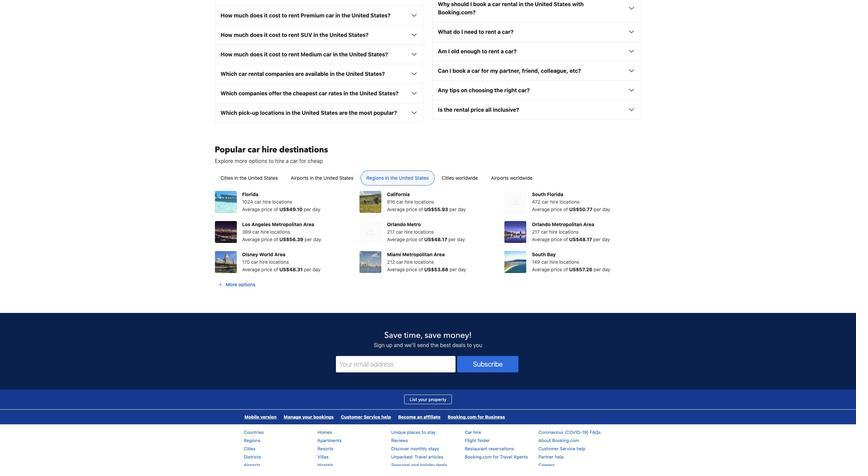 Task type: describe. For each thing, give the bounding box(es) containing it.
companies inside dropdown button
[[265, 71, 294, 77]]

places
[[407, 430, 421, 435]]

us$48.31
[[280, 267, 303, 273]]

worldwide for airports worldwide
[[510, 175, 533, 181]]

of inside california 916 car hire locations average price of us$55.93 per day
[[419, 207, 423, 212]]

rent for how much does it cost to rent suv in the united states?
[[289, 32, 299, 38]]

customer service help link for partner help
[[539, 446, 586, 452]]

for inside can i book a car for my partner, friend, colleague, etc? dropdown button
[[482, 68, 489, 74]]

2 vertical spatial help
[[555, 454, 564, 460]]

rental inside the why should i book a car rental in the united states with booking.com?
[[502, 1, 518, 7]]

apartments link
[[318, 438, 342, 444]]

price inside los angeles metropolitan area 369 car hire locations average price of us$56.39 per day
[[261, 237, 273, 243]]

property
[[429, 397, 447, 403]]

subscribe button
[[458, 356, 519, 373]]

the down how much does it cost to rent suv in the united states? dropdown button
[[339, 51, 348, 58]]

how for how much does it cost to rent suv in the united states?
[[221, 32, 233, 38]]

airports for airports in the united states
[[291, 175, 309, 181]]

what
[[438, 29, 452, 35]]

book inside dropdown button
[[453, 68, 466, 74]]

per inside 'miami metropolitan area 212 car hire locations average price of us$53.88 per day'
[[450, 267, 457, 273]]

california 916 car hire locations average price of us$55.93 per day
[[387, 192, 466, 212]]

popular?
[[374, 110, 397, 116]]

is the rental price all inclusive? button
[[438, 106, 636, 114]]

help inside navigation
[[382, 414, 391, 420]]

what do i need to rent a car? button
[[438, 28, 636, 36]]

of inside south bay 149 car hire locations average price of us$57.26 per day
[[564, 267, 568, 273]]

friend,
[[522, 68, 540, 74]]

day inside california 916 car hire locations average price of us$55.93 per day
[[458, 207, 466, 212]]

in inside the why should i book a car rental in the united states with booking.com?
[[519, 1, 524, 7]]

cost for suv
[[269, 32, 281, 38]]

price inside florida 1024 car hire locations average price of us$49.10 per day
[[261, 207, 273, 212]]

the up california
[[391, 175, 398, 181]]

popular
[[215, 144, 246, 156]]

am i old enough to rent a car?
[[438, 48, 517, 54]]

does for how much does it cost to rent medium car in the united states?
[[250, 51, 263, 58]]

in down cheap on the top of the page
[[310, 175, 314, 181]]

i right 'do'
[[462, 29, 463, 35]]

per inside disney world area 170 car hire locations average price of us$48.31 per day
[[304, 267, 311, 273]]

cheap car hire in miami metropolitan area image
[[360, 251, 382, 273]]

area for miami metropolitan area 212 car hire locations average price of us$53.88 per day
[[434, 252, 445, 258]]

cities for cities in the united states
[[221, 175, 233, 181]]

up inside the 'save time, save money! sign up and we'll send the best deals to you'
[[386, 342, 393, 349]]

to down the how much does it cost to rent suv in the united states? at the top left of page
[[282, 51, 287, 58]]

average inside 'miami metropolitan area 212 car hire locations average price of us$53.88 per day'
[[387, 267, 405, 273]]

rent right need
[[486, 29, 497, 35]]

more options button
[[215, 279, 258, 291]]

cost for medium
[[269, 51, 281, 58]]

hire inside orlando metropolitan area 217 car hire locations average price of us$48.17 per day
[[549, 229, 558, 235]]

version
[[261, 414, 277, 420]]

area for orlando metropolitan area 217 car hire locations average price of us$48.17 per day
[[584, 222, 595, 227]]

how for how much does it cost to rent medium car in the united states?
[[221, 51, 233, 58]]

restaurant reservations link
[[465, 446, 514, 452]]

per inside orlando metropolitan area 217 car hire locations average price of us$48.17 per day
[[594, 237, 601, 243]]

los angeles metropolitan area 369 car hire locations average price of us$56.39 per day
[[242, 222, 321, 243]]

day inside orlando metropolitan area 217 car hire locations average price of us$48.17 per day
[[602, 237, 610, 243]]

hire inside los angeles metropolitan area 369 car hire locations average price of us$56.39 per day
[[261, 229, 269, 235]]

apartments
[[318, 438, 342, 444]]

more
[[235, 158, 247, 164]]

colleague,
[[541, 68, 569, 74]]

hire inside south florida 472 car hire locations average price of us$50.77 per day
[[550, 199, 559, 205]]

reviews link
[[391, 438, 408, 444]]

the up how much does it cost to rent suv in the united states? dropdown button
[[342, 12, 350, 19]]

can
[[438, 68, 449, 74]]

hire inside disney world area 170 car hire locations average price of us$48.31 per day
[[260, 259, 268, 265]]

partner
[[539, 454, 554, 460]]

how much does it cost to rent suv in the united states? button
[[221, 31, 418, 39]]

217 inside orlando metro 217 car hire locations average price of us$48.17 per day
[[387, 229, 395, 235]]

in right premium
[[336, 12, 340, 19]]

navigation inside save time, save money! footer
[[241, 410, 509, 425]]

how much does it cost to rent premium car in the united states?
[[221, 12, 391, 19]]

manage
[[284, 414, 301, 420]]

faqs
[[590, 430, 601, 435]]

states for cities in the united states
[[264, 175, 278, 181]]

in right rates
[[344, 90, 348, 97]]

orlando metropolitan area 217 car hire locations average price of us$48.17 per day
[[532, 222, 610, 243]]

customer inside coronavirus (covid-19) faqs about booking.com customer service help partner help
[[539, 446, 559, 452]]

manage your bookings
[[284, 414, 334, 420]]

car inside orlando metropolitan area 217 car hire locations average price of us$48.17 per day
[[541, 229, 548, 235]]

us$53.88
[[425, 267, 449, 273]]

south bay 149 car hire locations average price of us$57.26 per day
[[532, 252, 611, 273]]

homes apartments resorts villas
[[318, 430, 342, 460]]

rent for how much does it cost to rent premium car in the united states?
[[289, 12, 299, 19]]

flight finder link
[[465, 438, 490, 444]]

booking.com for travel agents link
[[465, 454, 528, 460]]

metropolitan for miami metropolitan area 212 car hire locations average price of us$53.88 per day
[[403, 252, 433, 258]]

car inside los angeles metropolitan area 369 car hire locations average price of us$56.39 per day
[[252, 229, 259, 235]]

restaurant
[[465, 446, 488, 452]]

which pick-up locations in the united states are the most popular?
[[221, 110, 397, 116]]

unique places to stay reviews discover monthly stays unpacked: travel articles
[[391, 430, 444, 460]]

of inside orlando metro 217 car hire locations average price of us$48.17 per day
[[419, 237, 423, 243]]

best
[[440, 342, 451, 349]]

with
[[572, 1, 584, 7]]

regions in the united states
[[366, 175, 429, 181]]

service inside coronavirus (covid-19) faqs about booking.com customer service help partner help
[[560, 446, 576, 452]]

cheap car hire in south florida image
[[505, 191, 527, 213]]

list your property
[[410, 397, 447, 403]]

the down cheapest
[[292, 110, 301, 116]]

states inside dropdown button
[[321, 110, 338, 116]]

car
[[465, 430, 472, 435]]

for inside booking.com for business link
[[478, 414, 484, 420]]

i inside the why should i book a car rental in the united states with booking.com?
[[471, 1, 472, 7]]

time,
[[404, 330, 423, 341]]

why
[[438, 1, 450, 7]]

booking.com for business
[[448, 414, 505, 420]]

217 inside orlando metropolitan area 217 car hire locations average price of us$48.17 per day
[[532, 229, 540, 235]]

916
[[387, 199, 395, 205]]

per inside florida 1024 car hire locations average price of us$49.10 per day
[[304, 207, 311, 212]]

need
[[464, 29, 478, 35]]

price inside orlando metropolitan area 217 car hire locations average price of us$48.17 per day
[[551, 237, 562, 243]]

it for suv
[[264, 32, 268, 38]]

money!
[[444, 330, 472, 341]]

right
[[505, 87, 517, 93]]

us$56.39
[[280, 237, 303, 243]]

a down the why should i book a car rental in the united states with booking.com?
[[498, 29, 501, 35]]

per inside south bay 149 car hire locations average price of us$57.26 per day
[[594, 267, 601, 273]]

locations inside south florida 472 car hire locations average price of us$50.77 per day
[[560, 199, 580, 205]]

the inside the 'save time, save money! sign up and we'll send the best deals to you'
[[431, 342, 439, 349]]

coronavirus (covid-19) faqs link
[[539, 430, 601, 435]]

day inside los angeles metropolitan area 369 car hire locations average price of us$56.39 per day
[[313, 237, 321, 243]]

price inside south florida 472 car hire locations average price of us$50.77 per day
[[551, 207, 562, 212]]

travel inside unique places to stay reviews discover monthly stays unpacked: travel articles
[[415, 454, 427, 460]]

booking.com for business link
[[445, 410, 509, 425]]

in right medium
[[333, 51, 338, 58]]

all
[[486, 107, 492, 113]]

which for which car rental companies are available in the united states?
[[221, 71, 237, 77]]

angeles
[[252, 222, 271, 227]]

area inside los angeles metropolitan area 369 car hire locations average price of us$56.39 per day
[[303, 222, 314, 227]]

car inside south bay 149 car hire locations average price of us$57.26 per day
[[542, 259, 549, 265]]

price inside 'miami metropolitan area 212 car hire locations average price of us$53.88 per day'
[[406, 267, 417, 273]]

in up california
[[385, 175, 389, 181]]

los
[[242, 222, 250, 227]]

of inside orlando metropolitan area 217 car hire locations average price of us$48.17 per day
[[564, 237, 568, 243]]

cities worldwide
[[442, 175, 478, 181]]

2 horizontal spatial help
[[577, 446, 586, 452]]

airports worldwide
[[491, 175, 533, 181]]

locations inside disney world area 170 car hire locations average price of us$48.31 per day
[[269, 259, 289, 265]]

in down which companies offer the cheapest car rates in the united states?
[[286, 110, 291, 116]]

in inside button
[[234, 175, 238, 181]]

premium
[[301, 12, 325, 19]]

rental for is the rental price all inclusive?
[[454, 107, 470, 113]]

per inside orlando metro 217 car hire locations average price of us$48.17 per day
[[449, 237, 456, 243]]

service inside the customer service help link
[[364, 414, 380, 420]]

we'll
[[405, 342, 416, 349]]

any tips on choosing the right car? button
[[438, 86, 636, 94]]

car inside south florida 472 car hire locations average price of us$50.77 per day
[[542, 199, 549, 205]]

how much does it cost to rent medium car in the united states? button
[[221, 50, 418, 59]]

why should i book a car rental in the united states with booking.com? button
[[438, 0, 636, 17]]

most
[[359, 110, 372, 116]]

to right need
[[479, 29, 484, 35]]

discover monthly stays link
[[391, 446, 439, 452]]

any
[[438, 87, 448, 93]]

0 vertical spatial booking.com
[[448, 414, 477, 420]]

united inside button
[[248, 175, 263, 181]]

average inside south bay 149 car hire locations average price of us$57.26 per day
[[532, 267, 550, 273]]

to inside dropdown button
[[482, 48, 487, 54]]

worldwide for cities worldwide
[[456, 175, 478, 181]]

united inside dropdown button
[[346, 71, 364, 77]]

hire inside florida 1024 car hire locations average price of us$49.10 per day
[[263, 199, 271, 205]]

orlando metro 217 car hire locations average price of us$48.17 per day
[[387, 222, 465, 243]]

about booking.com link
[[539, 438, 579, 444]]

the right offer
[[283, 90, 292, 97]]

of inside los angeles metropolitan area 369 car hire locations average price of us$56.39 per day
[[274, 237, 278, 243]]

rates
[[329, 90, 342, 97]]

Your email address email field
[[336, 356, 456, 373]]

states for regions in the united states
[[415, 175, 429, 181]]

car inside disney world area 170 car hire locations average price of us$48.31 per day
[[251, 259, 258, 265]]

day inside disney world area 170 car hire locations average price of us$48.31 per day
[[313, 267, 321, 273]]

coronavirus
[[539, 430, 564, 435]]

about
[[539, 438, 551, 444]]

suv
[[301, 32, 312, 38]]

florida 1024 car hire locations average price of us$49.10 per day
[[242, 192, 321, 212]]

the inside the why should i book a car rental in the united states with booking.com?
[[525, 1, 534, 7]]

do
[[453, 29, 460, 35]]

cheap car hire in orlando metropolitan area image
[[505, 221, 527, 243]]

to inside popular car hire destinations explore more options to hire a car for cheap
[[269, 158, 274, 164]]

become an affiliate
[[398, 414, 441, 420]]

us$57.26
[[569, 267, 593, 273]]

car? for am i old enough to rent a car?
[[505, 48, 517, 54]]

which for which companies offer the cheapest car rates in the united states?
[[221, 90, 237, 97]]

car inside dropdown button
[[239, 71, 247, 77]]

in right suv
[[314, 32, 318, 38]]

states? inside dropdown button
[[365, 71, 385, 77]]

available
[[305, 71, 329, 77]]

popular car hire destinations explore more options to hire a car for cheap
[[215, 144, 328, 164]]

a inside dropdown button
[[501, 48, 504, 54]]

car hire flight finder restaurant reservations booking.com for travel agents
[[465, 430, 528, 460]]

hire inside car hire flight finder restaurant reservations booking.com for travel agents
[[474, 430, 481, 435]]

are inside dropdown button
[[295, 71, 304, 77]]

per inside south florida 472 car hire locations average price of us$50.77 per day
[[594, 207, 601, 212]]

car? for what do i need to rent a car?
[[502, 29, 514, 35]]

which car rental companies are available in the united states?
[[221, 71, 385, 77]]

a down enough on the top right of page
[[467, 68, 470, 74]]

become
[[398, 414, 416, 420]]

regions link
[[244, 438, 261, 444]]

unpacked: travel articles link
[[391, 454, 444, 460]]



Task type: vqa. For each thing, say whether or not it's contained in the screenshot.
Service
yes



Task type: locate. For each thing, give the bounding box(es) containing it.
1 horizontal spatial metropolitan
[[403, 252, 433, 258]]

a inside the why should i book a car rental in the united states with booking.com?
[[488, 1, 491, 7]]

world
[[259, 252, 273, 258]]

1 florida from the left
[[242, 192, 259, 197]]

orlando down 472
[[532, 222, 551, 227]]

0 horizontal spatial help
[[382, 414, 391, 420]]

0 horizontal spatial regions
[[244, 438, 261, 444]]

regions
[[366, 175, 384, 181], [244, 438, 261, 444]]

per inside los angeles metropolitan area 369 car hire locations average price of us$56.39 per day
[[305, 237, 312, 243]]

are inside dropdown button
[[339, 110, 348, 116]]

area inside 'miami metropolitan area 212 car hire locations average price of us$53.88 per day'
[[434, 252, 445, 258]]

of up south bay 149 car hire locations average price of us$57.26 per day
[[564, 237, 568, 243]]

the right rates
[[350, 90, 358, 97]]

2 vertical spatial rental
[[454, 107, 470, 113]]

rent left suv
[[289, 32, 299, 38]]

am i old enough to rent a car? button
[[438, 47, 636, 55]]

south for 149
[[532, 252, 546, 258]]

for left "my"
[[482, 68, 489, 74]]

options inside button
[[239, 282, 256, 288]]

states inside the why should i book a car rental in the united states with booking.com?
[[554, 1, 571, 7]]

cities down explore
[[221, 175, 233, 181]]

it for medium
[[264, 51, 268, 58]]

what do i need to rent a car?
[[438, 29, 514, 35]]

i inside dropdown button
[[448, 48, 450, 54]]

rent
[[289, 12, 299, 19], [486, 29, 497, 35], [289, 32, 299, 38], [489, 48, 500, 54], [289, 51, 299, 58]]

south for 472
[[532, 192, 546, 197]]

resorts link
[[318, 446, 333, 452]]

the up what do i need to rent a car? dropdown button in the right top of the page
[[525, 1, 534, 7]]

hire inside south bay 149 car hire locations average price of us$57.26 per day
[[550, 259, 558, 265]]

1 does from the top
[[250, 12, 263, 19]]

cost for premium
[[269, 12, 281, 19]]

much
[[234, 12, 249, 19], [234, 32, 249, 38], [234, 51, 249, 58]]

0 vertical spatial does
[[250, 12, 263, 19]]

(covid-
[[565, 430, 582, 435]]

2 how from the top
[[221, 32, 233, 38]]

travel down reservations
[[500, 454, 513, 460]]

to left stay
[[422, 430, 426, 435]]

0 vertical spatial your
[[419, 397, 428, 403]]

locations up us$48.31
[[269, 259, 289, 265]]

in down more
[[234, 175, 238, 181]]

0 vertical spatial up
[[252, 110, 259, 116]]

1 which from the top
[[221, 71, 237, 77]]

of inside disney world area 170 car hire locations average price of us$48.31 per day
[[274, 267, 278, 273]]

1 vertical spatial does
[[250, 32, 263, 38]]

locations inside 'miami metropolitan area 212 car hire locations average price of us$53.88 per day'
[[414, 259, 434, 265]]

united inside the why should i book a car rental in the united states with booking.com?
[[535, 1, 553, 7]]

0 horizontal spatial up
[[252, 110, 259, 116]]

area right the world
[[275, 252, 286, 258]]

average down 916
[[387, 207, 405, 212]]

help
[[382, 414, 391, 420], [577, 446, 586, 452], [555, 454, 564, 460]]

1 horizontal spatial 217
[[532, 229, 540, 235]]

average inside orlando metro 217 car hire locations average price of us$48.17 per day
[[387, 237, 405, 243]]

1 travel from the left
[[415, 454, 427, 460]]

2 horizontal spatial cities
[[442, 175, 454, 181]]

0 vertical spatial service
[[364, 414, 380, 420]]

day
[[313, 207, 321, 212], [458, 207, 466, 212], [603, 207, 611, 212], [313, 237, 321, 243], [457, 237, 465, 243], [602, 237, 610, 243], [313, 267, 321, 273], [458, 267, 466, 273], [603, 267, 611, 273]]

save
[[385, 330, 402, 341]]

mobile
[[245, 414, 259, 420]]

1 horizontal spatial travel
[[500, 454, 513, 460]]

1 airports from the left
[[291, 175, 309, 181]]

1 217 from the left
[[387, 229, 395, 235]]

options right more on the left
[[239, 282, 256, 288]]

save time, save money! footer
[[0, 313, 856, 466]]

217 right cheap car hire in orlando metro image
[[387, 229, 395, 235]]

car inside california 916 car hire locations average price of us$55.93 per day
[[397, 199, 404, 205]]

regions inside countries regions cities districts
[[244, 438, 261, 444]]

mobile version
[[245, 414, 277, 420]]

locations inside orlando metro 217 car hire locations average price of us$48.17 per day
[[414, 229, 434, 235]]

cheap car hire in los angeles metropolitan area image
[[215, 221, 237, 243]]

2 vertical spatial how
[[221, 51, 233, 58]]

help left become
[[382, 414, 391, 420]]

california
[[387, 192, 410, 197]]

1 horizontal spatial airports
[[491, 175, 509, 181]]

rental inside 'dropdown button'
[[454, 107, 470, 113]]

in right available
[[330, 71, 335, 77]]

1 vertical spatial rental
[[249, 71, 264, 77]]

price up the "angeles"
[[261, 207, 273, 212]]

of inside south florida 472 car hire locations average price of us$50.77 per day
[[564, 207, 568, 212]]

book inside the why should i book a car rental in the united states with booking.com?
[[473, 1, 487, 7]]

price inside disney world area 170 car hire locations average price of us$48.31 per day
[[261, 267, 273, 273]]

finder
[[478, 438, 490, 444]]

in up what do i need to rent a car? dropdown button in the right top of the page
[[519, 1, 524, 7]]

3 how from the top
[[221, 51, 233, 58]]

us$48.17 inside orlando metro 217 car hire locations average price of us$48.17 per day
[[425, 237, 447, 243]]

average down 149
[[532, 267, 550, 273]]

1 vertical spatial it
[[264, 32, 268, 38]]

to up the how much does it cost to rent suv in the united states? at the top left of page
[[282, 12, 287, 19]]

car inside 'miami metropolitan area 212 car hire locations average price of us$53.88 per day'
[[396, 259, 403, 265]]

tab list containing cities in the united states
[[209, 171, 647, 186]]

0 horizontal spatial book
[[453, 68, 466, 74]]

1 vertical spatial car?
[[505, 48, 517, 54]]

list your property link
[[404, 395, 452, 405]]

day inside 'miami metropolitan area 212 car hire locations average price of us$53.88 per day'
[[458, 267, 466, 273]]

booking.com inside coronavirus (covid-19) faqs about booking.com customer service help partner help
[[552, 438, 579, 444]]

locations down metro
[[414, 229, 434, 235]]

0 vertical spatial companies
[[265, 71, 294, 77]]

1 us$48.17 from the left
[[425, 237, 447, 243]]

1 vertical spatial up
[[386, 342, 393, 349]]

of left us$56.39
[[274, 237, 278, 243]]

2 travel from the left
[[500, 454, 513, 460]]

cheap car hire in california image
[[360, 191, 382, 213]]

how
[[221, 12, 233, 19], [221, 32, 233, 38], [221, 51, 233, 58]]

hire
[[262, 144, 277, 156], [275, 158, 284, 164], [263, 199, 271, 205], [405, 199, 413, 205], [550, 199, 559, 205], [261, 229, 269, 235], [404, 229, 413, 235], [549, 229, 558, 235], [260, 259, 268, 265], [405, 259, 413, 265], [550, 259, 558, 265], [474, 430, 481, 435]]

orlando left metro
[[387, 222, 406, 227]]

cost down the how much does it cost to rent suv in the united states? at the top left of page
[[269, 51, 281, 58]]

0 horizontal spatial 217
[[387, 229, 395, 235]]

2 us$48.17 from the left
[[569, 237, 592, 243]]

us$48.17 up south bay 149 car hire locations average price of us$57.26 per day
[[569, 237, 592, 243]]

locations inside california 916 car hire locations average price of us$55.93 per day
[[415, 199, 434, 205]]

your right manage
[[302, 414, 312, 420]]

the left right
[[495, 87, 503, 93]]

2 vertical spatial which
[[221, 110, 237, 116]]

up inside dropdown button
[[252, 110, 259, 116]]

affiliate
[[424, 414, 441, 420]]

airports worldwide button
[[485, 171, 539, 186]]

2 vertical spatial much
[[234, 51, 249, 58]]

price inside orlando metro 217 car hire locations average price of us$48.17 per day
[[406, 237, 417, 243]]

etc?
[[570, 68, 581, 74]]

3 it from the top
[[264, 51, 268, 58]]

companies up pick-
[[239, 90, 268, 97]]

1 horizontal spatial cities
[[244, 446, 256, 452]]

does for how much does it cost to rent premium car in the united states?
[[250, 12, 263, 19]]

locations up us$55.93
[[415, 199, 434, 205]]

cities inside button
[[221, 175, 233, 181]]

3 does from the top
[[250, 51, 263, 58]]

cheap car hire in orlando metro image
[[360, 221, 382, 243]]

2 florida from the left
[[547, 192, 564, 197]]

and
[[394, 342, 403, 349]]

2 vertical spatial cost
[[269, 51, 281, 58]]

orlando for 217
[[532, 222, 551, 227]]

3 much from the top
[[234, 51, 249, 58]]

is the rental price all inclusive?
[[438, 107, 519, 113]]

book right can
[[453, 68, 466, 74]]

customer service help link for become an affiliate
[[338, 410, 395, 425]]

service
[[364, 414, 380, 420], [560, 446, 576, 452]]

much for how much does it cost to rent medium car in the united states?
[[234, 51, 249, 58]]

locations up us$49.10
[[272, 199, 292, 205]]

0 vertical spatial much
[[234, 12, 249, 19]]

homes
[[318, 430, 332, 435]]

am
[[438, 48, 447, 54]]

2 vertical spatial does
[[250, 51, 263, 58]]

0 vertical spatial which
[[221, 71, 237, 77]]

1 vertical spatial customer
[[539, 446, 559, 452]]

your for bookings
[[302, 414, 312, 420]]

pick-
[[239, 110, 252, 116]]

1 vertical spatial book
[[453, 68, 466, 74]]

average down 170
[[242, 267, 260, 273]]

airports in the united states
[[291, 175, 354, 181]]

price inside south bay 149 car hire locations average price of us$57.26 per day
[[551, 267, 562, 273]]

you
[[474, 342, 483, 349]]

0 vertical spatial south
[[532, 192, 546, 197]]

average inside south florida 472 car hire locations average price of us$50.77 per day
[[532, 207, 550, 212]]

1 horizontal spatial florida
[[547, 192, 564, 197]]

price up bay
[[551, 237, 562, 243]]

1 much from the top
[[234, 12, 249, 19]]

airports in the united states button
[[285, 171, 359, 186]]

car?
[[502, 29, 514, 35], [505, 48, 517, 54], [519, 87, 530, 93]]

average inside florida 1024 car hire locations average price of us$49.10 per day
[[242, 207, 260, 212]]

rent inside dropdown button
[[489, 48, 500, 54]]

customer inside navigation
[[341, 414, 363, 420]]

1 vertical spatial booking.com
[[552, 438, 579, 444]]

i right can
[[450, 68, 451, 74]]

your for property
[[419, 397, 428, 403]]

explore
[[215, 158, 233, 164]]

1 vertical spatial are
[[339, 110, 348, 116]]

cities for cities worldwide
[[442, 175, 454, 181]]

2 worldwide from the left
[[510, 175, 533, 181]]

0 vertical spatial book
[[473, 1, 487, 7]]

1 vertical spatial which
[[221, 90, 237, 97]]

2 vertical spatial it
[[264, 51, 268, 58]]

2 south from the top
[[532, 252, 546, 258]]

0 horizontal spatial rental
[[249, 71, 264, 77]]

2 cost from the top
[[269, 32, 281, 38]]

1 vertical spatial how
[[221, 32, 233, 38]]

1 vertical spatial help
[[577, 446, 586, 452]]

of down metro
[[419, 237, 423, 243]]

cost left suv
[[269, 32, 281, 38]]

rent for how much does it cost to rent medium car in the united states?
[[289, 51, 299, 58]]

the down more
[[240, 175, 247, 181]]

2 which from the top
[[221, 90, 237, 97]]

locations down offer
[[260, 110, 285, 116]]

which for which pick-up locations in the united states are the most popular?
[[221, 110, 237, 116]]

of inside florida 1024 car hire locations average price of us$49.10 per day
[[274, 207, 278, 212]]

2 horizontal spatial rental
[[502, 1, 518, 7]]

should
[[451, 1, 469, 7]]

1 horizontal spatial book
[[473, 1, 487, 7]]

1 south from the top
[[532, 192, 546, 197]]

of left us$53.88
[[419, 267, 423, 273]]

3 which from the top
[[221, 110, 237, 116]]

0 vertical spatial rental
[[502, 1, 518, 7]]

price up the world
[[261, 237, 273, 243]]

south inside south florida 472 car hire locations average price of us$50.77 per day
[[532, 192, 546, 197]]

locations inside florida 1024 car hire locations average price of us$49.10 per day
[[272, 199, 292, 205]]

0 vertical spatial options
[[249, 158, 267, 164]]

0 horizontal spatial airports
[[291, 175, 309, 181]]

price left all
[[471, 107, 484, 113]]

car inside the why should i book a car rental in the united states with booking.com?
[[492, 1, 501, 7]]

day inside south florida 472 car hire locations average price of us$50.77 per day
[[603, 207, 611, 212]]

cheap car hire in south bay image
[[505, 251, 527, 273]]

average inside california 916 car hire locations average price of us$55.93 per day
[[387, 207, 405, 212]]

the inside 'dropdown button'
[[444, 107, 453, 113]]

of
[[274, 207, 278, 212], [419, 207, 423, 212], [564, 207, 568, 212], [274, 237, 278, 243], [419, 237, 423, 243], [564, 237, 568, 243], [274, 267, 278, 273], [419, 267, 423, 273], [564, 267, 568, 273]]

car? inside dropdown button
[[505, 48, 517, 54]]

cost up the how much does it cost to rent suv in the united states? at the top left of page
[[269, 12, 281, 19]]

customer up partner
[[539, 446, 559, 452]]

average up bay
[[532, 237, 550, 243]]

locations up us$53.88
[[414, 259, 434, 265]]

area up us$53.88
[[434, 252, 445, 258]]

the left most
[[349, 110, 358, 116]]

2 vertical spatial car?
[[519, 87, 530, 93]]

mobile version link
[[241, 410, 280, 425]]

cheap car hire in disney world area image
[[215, 251, 237, 273]]

1 horizontal spatial regions
[[366, 175, 384, 181]]

a down destinations
[[286, 158, 289, 164]]

us$48.17
[[425, 237, 447, 243], [569, 237, 592, 243]]

to left suv
[[282, 32, 287, 38]]

orlando for car
[[387, 222, 406, 227]]

1 vertical spatial companies
[[239, 90, 268, 97]]

1 orlando from the left
[[387, 222, 406, 227]]

0 vertical spatial car?
[[502, 29, 514, 35]]

districts link
[[244, 454, 261, 460]]

1 vertical spatial options
[[239, 282, 256, 288]]

average inside orlando metropolitan area 217 car hire locations average price of us$48.17 per day
[[532, 237, 550, 243]]

old
[[451, 48, 460, 54]]

are
[[295, 71, 304, 77], [339, 110, 348, 116]]

your inside manage your bookings link
[[302, 414, 312, 420]]

area inside orlando metropolitan area 217 car hire locations average price of us$48.17 per day
[[584, 222, 595, 227]]

cities down regions link on the left
[[244, 446, 256, 452]]

1 how from the top
[[221, 12, 233, 19]]

2 much from the top
[[234, 32, 249, 38]]

average up miami
[[387, 237, 405, 243]]

much for how much does it cost to rent premium car in the united states?
[[234, 12, 249, 19]]

florida inside south florida 472 car hire locations average price of us$50.77 per day
[[547, 192, 564, 197]]

day inside south bay 149 car hire locations average price of us$57.26 per day
[[603, 267, 611, 273]]

1 worldwide from the left
[[456, 175, 478, 181]]

booking.com?
[[438, 9, 476, 15]]

i right should at the right of the page
[[471, 1, 472, 7]]

2 does from the top
[[250, 32, 263, 38]]

on
[[461, 87, 468, 93]]

1 vertical spatial cost
[[269, 32, 281, 38]]

unique places to stay link
[[391, 430, 436, 435]]

1 vertical spatial south
[[532, 252, 546, 258]]

in
[[519, 1, 524, 7], [336, 12, 340, 19], [314, 32, 318, 38], [333, 51, 338, 58], [330, 71, 335, 77], [344, 90, 348, 97], [286, 110, 291, 116], [234, 175, 238, 181], [310, 175, 314, 181], [385, 175, 389, 181]]

1 cost from the top
[[269, 12, 281, 19]]

a inside popular car hire destinations explore more options to hire a car for cheap
[[286, 158, 289, 164]]

average down 1024
[[242, 207, 260, 212]]

1 horizontal spatial help
[[555, 454, 564, 460]]

does
[[250, 12, 263, 19], [250, 32, 263, 38], [250, 51, 263, 58]]

0 vertical spatial customer
[[341, 414, 363, 420]]

booking.com inside car hire flight finder restaurant reservations booking.com for travel agents
[[465, 454, 492, 460]]

choosing
[[469, 87, 493, 93]]

0 horizontal spatial customer
[[341, 414, 363, 420]]

price down bay
[[551, 267, 562, 273]]

for inside popular car hire destinations explore more options to hire a car for cheap
[[300, 158, 306, 164]]

0 vertical spatial it
[[264, 12, 268, 19]]

average inside los angeles metropolitan area 369 car hire locations average price of us$56.39 per day
[[242, 237, 260, 243]]

airports inside airports worldwide button
[[491, 175, 509, 181]]

to inside unique places to stay reviews discover monthly stays unpacked: travel articles
[[422, 430, 426, 435]]

much for how much does it cost to rent suv in the united states?
[[234, 32, 249, 38]]

the down save
[[431, 342, 439, 349]]

to right enough on the top right of page
[[482, 48, 487, 54]]

metropolitan for orlando metropolitan area 217 car hire locations average price of us$48.17 per day
[[552, 222, 582, 227]]

a right should at the right of the page
[[488, 1, 491, 7]]

212
[[387, 259, 395, 265]]

which pick-up locations in the united states are the most popular? button
[[221, 109, 418, 117]]

your right list at the bottom left of the page
[[419, 397, 428, 403]]

day inside florida 1024 car hire locations average price of us$49.10 per day
[[313, 207, 321, 212]]

to inside the 'save time, save money! sign up and we'll send the best deals to you'
[[467, 342, 472, 349]]

the right suv
[[320, 32, 328, 38]]

us$48.17 up 'miami metropolitan area 212 car hire locations average price of us$53.88 per day'
[[425, 237, 447, 243]]

1 horizontal spatial service
[[560, 446, 576, 452]]

metropolitan right miami
[[403, 252, 433, 258]]

book right should at the right of the page
[[473, 1, 487, 7]]

regions inside button
[[366, 175, 384, 181]]

navigation containing mobile version
[[241, 410, 509, 425]]

partner,
[[500, 68, 521, 74]]

1 horizontal spatial customer
[[539, 446, 559, 452]]

2 vertical spatial booking.com
[[465, 454, 492, 460]]

1 horizontal spatial are
[[339, 110, 348, 116]]

0 vertical spatial help
[[382, 414, 391, 420]]

2 orlando from the left
[[532, 222, 551, 227]]

hire inside orlando metro 217 car hire locations average price of us$48.17 per day
[[404, 229, 413, 235]]

airports down cheap on the top of the page
[[291, 175, 309, 181]]

0 vertical spatial regions
[[366, 175, 384, 181]]

us$49.10
[[280, 207, 303, 212]]

1 horizontal spatial up
[[386, 342, 393, 349]]

discover
[[391, 446, 409, 452]]

0 vertical spatial how
[[221, 12, 233, 19]]

area for disney world area 170 car hire locations average price of us$48.31 per day
[[275, 252, 286, 258]]

flight
[[465, 438, 477, 444]]

0 horizontal spatial service
[[364, 414, 380, 420]]

save
[[425, 330, 442, 341]]

travel inside car hire flight finder restaurant reservations booking.com for travel agents
[[500, 454, 513, 460]]

of inside 'miami metropolitan area 212 car hire locations average price of us$53.88 per day'
[[419, 267, 423, 273]]

3 cost from the top
[[269, 51, 281, 58]]

business
[[485, 414, 505, 420]]

medium
[[301, 51, 322, 58]]

countries link
[[244, 430, 264, 435]]

0 horizontal spatial florida
[[242, 192, 259, 197]]

1 horizontal spatial orlando
[[532, 222, 551, 227]]

1 vertical spatial much
[[234, 32, 249, 38]]

locations up us$56.39
[[270, 229, 290, 235]]

of left us$48.31
[[274, 267, 278, 273]]

1 horizontal spatial customer service help link
[[539, 446, 586, 452]]

cities up california 916 car hire locations average price of us$55.93 per day
[[442, 175, 454, 181]]

cheap car hire in florida image
[[215, 191, 237, 213]]

car? up partner,
[[505, 48, 517, 54]]

can i book a car for my partner, friend, colleague, etc?
[[438, 68, 581, 74]]

the down cheap on the top of the page
[[315, 175, 322, 181]]

offer
[[269, 90, 282, 97]]

my
[[490, 68, 498, 74]]

1 horizontal spatial us$48.17
[[569, 237, 592, 243]]

united
[[535, 1, 553, 7], [352, 12, 369, 19], [330, 32, 347, 38], [349, 51, 367, 58], [346, 71, 364, 77], [360, 90, 377, 97], [302, 110, 320, 116], [248, 175, 263, 181], [324, 175, 338, 181], [399, 175, 414, 181]]

2 horizontal spatial metropolitan
[[552, 222, 582, 227]]

price down the world
[[261, 267, 273, 273]]

partner help link
[[539, 454, 564, 460]]

states for airports in the united states
[[339, 175, 354, 181]]

customer service help
[[341, 414, 391, 420]]

miami metropolitan area 212 car hire locations average price of us$53.88 per day
[[387, 252, 466, 273]]

regions in the united states button
[[361, 171, 435, 186]]

1 vertical spatial service
[[560, 446, 576, 452]]

countries
[[244, 430, 264, 435]]

0 horizontal spatial customer service help link
[[338, 410, 395, 425]]

become an affiliate link
[[395, 410, 444, 425]]

1 vertical spatial regions
[[244, 438, 261, 444]]

for inside car hire flight finder restaurant reservations booking.com for travel agents
[[493, 454, 499, 460]]

for left "business"
[[478, 414, 484, 420]]

booking.com
[[448, 414, 477, 420], [552, 438, 579, 444], [465, 454, 492, 460]]

price inside 'dropdown button'
[[471, 107, 484, 113]]

1 it from the top
[[264, 12, 268, 19]]

can i book a car for my partner, friend, colleague, etc? button
[[438, 67, 636, 75]]

the inside dropdown button
[[336, 71, 345, 77]]

0 horizontal spatial are
[[295, 71, 304, 77]]

car inside orlando metro 217 car hire locations average price of us$48.17 per day
[[396, 229, 403, 235]]

regions down countries
[[244, 438, 261, 444]]

price left us$53.88
[[406, 267, 417, 273]]

options
[[249, 158, 267, 164], [239, 282, 256, 288]]

rental inside which car rental companies are available in the united states? dropdown button
[[249, 71, 264, 77]]

2 it from the top
[[264, 32, 268, 38]]

for down reservations
[[493, 454, 499, 460]]

it for premium
[[264, 12, 268, 19]]

2 airports from the left
[[491, 175, 509, 181]]

0 vertical spatial customer service help link
[[338, 410, 395, 425]]

book
[[473, 1, 487, 7], [453, 68, 466, 74]]

0 horizontal spatial orlando
[[387, 222, 406, 227]]

car inside florida 1024 car hire locations average price of us$49.10 per day
[[254, 199, 261, 205]]

does for how much does it cost to rent suv in the united states?
[[250, 32, 263, 38]]

stay
[[427, 430, 436, 435]]

in inside dropdown button
[[330, 71, 335, 77]]

which companies offer the cheapest car rates in the united states?
[[221, 90, 399, 97]]

per inside california 916 car hire locations average price of us$55.93 per day
[[450, 207, 457, 212]]

of left us$49.10
[[274, 207, 278, 212]]

rental for which car rental companies are available in the united states?
[[249, 71, 264, 77]]

more
[[226, 282, 237, 288]]

0 vertical spatial cost
[[269, 12, 281, 19]]

average down the 212
[[387, 267, 405, 273]]

unique
[[391, 430, 406, 435]]

1 horizontal spatial rental
[[454, 107, 470, 113]]

for down destinations
[[300, 158, 306, 164]]

locations inside los angeles metropolitan area 369 car hire locations average price of us$56.39 per day
[[270, 229, 290, 235]]

2 217 from the left
[[532, 229, 540, 235]]

any tips on choosing the right car?
[[438, 87, 530, 93]]

0 horizontal spatial cities
[[221, 175, 233, 181]]

0 horizontal spatial worldwide
[[456, 175, 478, 181]]

tab list
[[209, 171, 647, 186]]

average down 369
[[242, 237, 260, 243]]

149
[[532, 259, 540, 265]]

average down 472
[[532, 207, 550, 212]]

car? down the why should i book a car rental in the united states with booking.com?
[[502, 29, 514, 35]]

0 horizontal spatial your
[[302, 414, 312, 420]]

i left old on the right top
[[448, 48, 450, 54]]

how for how much does it cost to rent premium car in the united states?
[[221, 12, 233, 19]]

of left us$55.93
[[419, 207, 423, 212]]

1 horizontal spatial worldwide
[[510, 175, 533, 181]]

0 horizontal spatial metropolitan
[[272, 222, 302, 227]]

stays
[[429, 446, 439, 452]]

the
[[525, 1, 534, 7], [342, 12, 350, 19], [320, 32, 328, 38], [339, 51, 348, 58], [336, 71, 345, 77], [495, 87, 503, 93], [283, 90, 292, 97], [350, 90, 358, 97], [444, 107, 453, 113], [292, 110, 301, 116], [349, 110, 358, 116], [240, 175, 247, 181], [315, 175, 322, 181], [391, 175, 398, 181], [431, 342, 439, 349]]

metropolitan down us$49.10
[[272, 222, 302, 227]]

1 vertical spatial your
[[302, 414, 312, 420]]

area inside disney world area 170 car hire locations average price of us$48.31 per day
[[275, 252, 286, 258]]

rent left medium
[[289, 51, 299, 58]]

hire inside 'miami metropolitan area 212 car hire locations average price of us$53.88 per day'
[[405, 259, 413, 265]]

1 vertical spatial customer service help link
[[539, 446, 586, 452]]

companies inside dropdown button
[[239, 90, 268, 97]]

airports for airports worldwide
[[491, 175, 509, 181]]

0 horizontal spatial us$48.17
[[425, 237, 447, 243]]

booking.com up car
[[448, 414, 477, 420]]

the right the is
[[444, 107, 453, 113]]

navigation
[[241, 410, 509, 425]]

cities inside countries regions cities districts
[[244, 446, 256, 452]]

0 vertical spatial are
[[295, 71, 304, 77]]

south inside south bay 149 car hire locations average price of us$57.26 per day
[[532, 252, 546, 258]]

monthly
[[411, 446, 427, 452]]

0 horizontal spatial travel
[[415, 454, 427, 460]]

1 horizontal spatial your
[[419, 397, 428, 403]]

of left the "us$57.26"
[[564, 267, 568, 273]]



